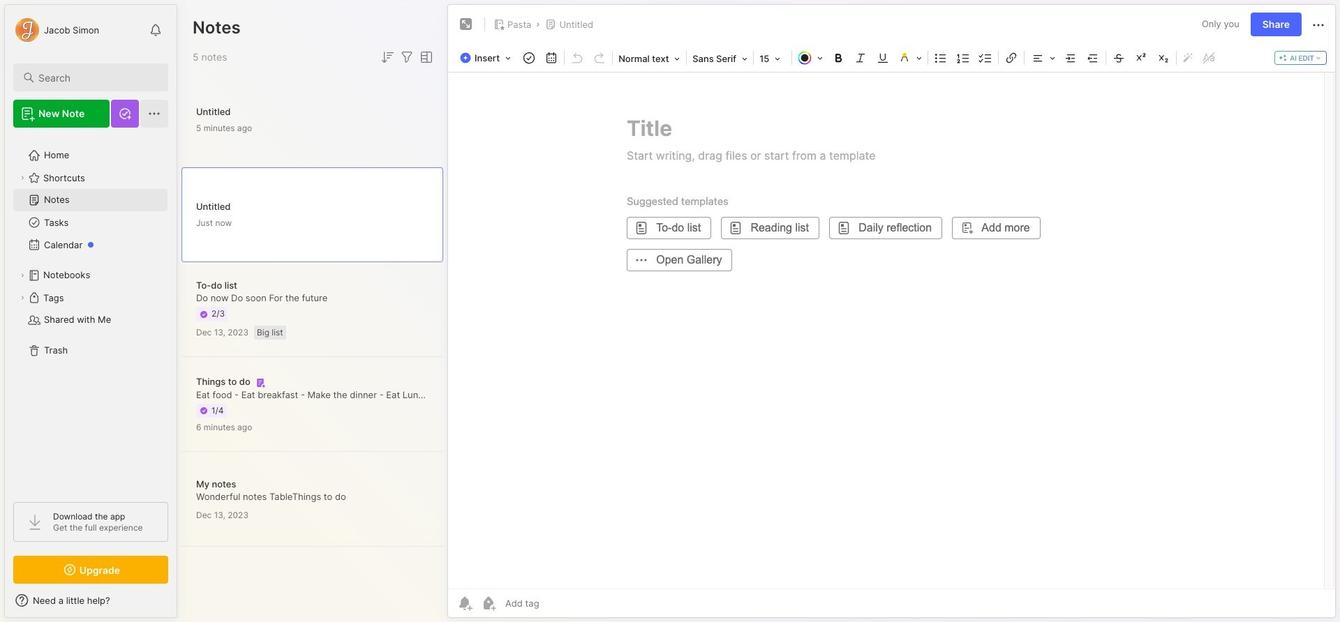 Task type: describe. For each thing, give the bounding box(es) containing it.
tree inside main element
[[5, 136, 177, 490]]

WHAT'S NEW field
[[5, 590, 177, 612]]

checklist image
[[976, 48, 996, 68]]

expand notebooks image
[[18, 272, 27, 280]]

Sort options field
[[379, 49, 396, 66]]

click to collapse image
[[176, 597, 187, 614]]

Font color field
[[794, 48, 827, 68]]

italic image
[[851, 48, 871, 68]]

Add tag field
[[504, 598, 609, 610]]

add filters image
[[399, 49, 415, 66]]

outdent image
[[1084, 48, 1103, 68]]

bold image
[[829, 48, 848, 68]]

add tag image
[[480, 595, 497, 612]]

main element
[[0, 0, 182, 623]]



Task type: locate. For each thing, give the bounding box(es) containing it.
None search field
[[38, 69, 156, 86]]

numbered list image
[[954, 48, 973, 68]]

Font size field
[[755, 49, 790, 68]]

bulleted list image
[[931, 48, 951, 68]]

View options field
[[415, 49, 435, 66]]

add a reminder image
[[457, 595, 473, 612]]

expand tags image
[[18, 294, 27, 302]]

Highlight field
[[894, 48, 926, 68]]

underline image
[[873, 48, 893, 68]]

expand note image
[[458, 16, 475, 33]]

indent image
[[1061, 48, 1081, 68]]

task image
[[519, 48, 539, 68]]

Note Editor text field
[[448, 72, 1335, 589]]

tree
[[5, 136, 177, 490]]

More actions field
[[1310, 15, 1327, 33]]

Font family field
[[688, 49, 752, 68]]

superscript image
[[1132, 48, 1151, 68]]

strikethrough image
[[1109, 48, 1129, 68]]

subscript image
[[1154, 48, 1174, 68]]

note window element
[[447, 4, 1336, 622]]

calendar event image
[[542, 48, 561, 68]]

Search text field
[[38, 71, 156, 84]]

Add filters field
[[399, 49, 415, 66]]

Account field
[[13, 16, 99, 44]]

more actions image
[[1310, 17, 1327, 33]]

insert link image
[[1002, 48, 1021, 68]]

none search field inside main element
[[38, 69, 156, 86]]

Insert field
[[457, 48, 518, 68]]

Alignment field
[[1026, 48, 1060, 68]]

Heading level field
[[614, 49, 685, 68]]



Task type: vqa. For each thing, say whether or not it's contained in the screenshot.
2nd tab from the right
no



